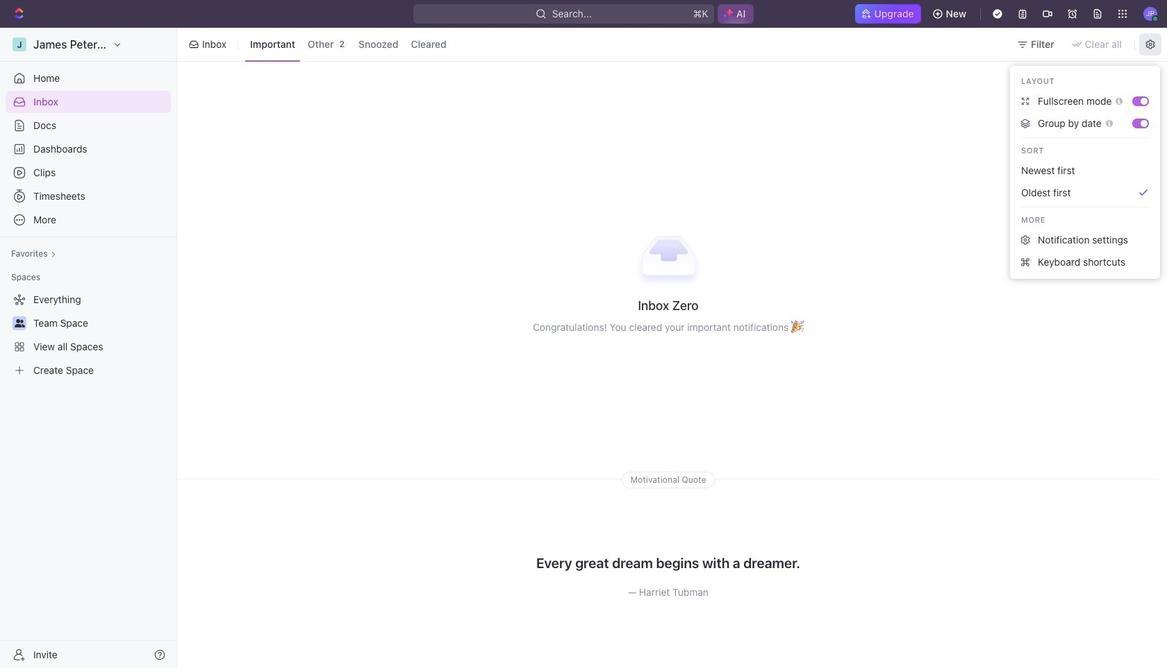 Task type: locate. For each thing, give the bounding box(es) containing it.
tab list
[[242, 25, 454, 64]]

checked image
[[1138, 188, 1149, 199]]

tree
[[6, 289, 171, 382]]



Task type: describe. For each thing, give the bounding box(es) containing it.
tree inside sidebar navigation
[[6, 289, 171, 382]]

sidebar navigation
[[0, 28, 177, 669]]

checked element
[[1138, 188, 1149, 199]]



Task type: vqa. For each thing, say whether or not it's contained in the screenshot.
questions
no



